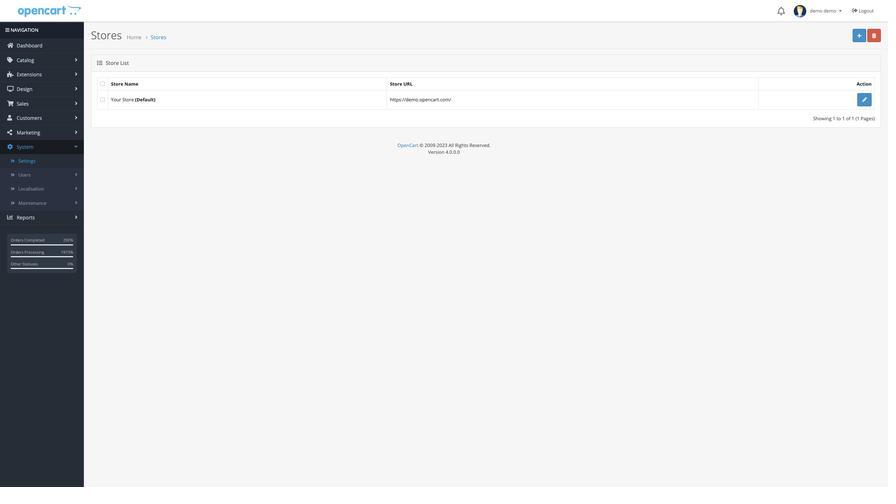 Task type: vqa. For each thing, say whether or not it's contained in the screenshot.
List
yes



Task type: describe. For each thing, give the bounding box(es) containing it.
reports link
[[0, 211, 84, 225]]

other statuses
[[11, 261, 38, 267]]

your store (default)
[[111, 97, 156, 103]]

©
[[420, 142, 424, 149]]

orders completed
[[11, 238, 45, 243]]

(default)
[[135, 97, 156, 103]]

4.0.0.0
[[446, 149, 460, 155]]

sign out alt image
[[853, 8, 858, 13]]

3 1 from the left
[[852, 115, 855, 122]]

settings link
[[0, 154, 84, 168]]

0 horizontal spatial stores
[[91, 28, 122, 43]]

dashboard
[[15, 42, 42, 49]]

store for store url
[[390, 81, 402, 87]]

orders processing
[[11, 250, 44, 255]]

stores link
[[151, 34, 166, 41]]

marketing link
[[0, 126, 84, 140]]

2 1 from the left
[[843, 115, 845, 122]]

opencart
[[398, 142, 419, 149]]

maintenance link
[[0, 196, 84, 210]]

marketing
[[15, 129, 40, 136]]

settings
[[18, 158, 36, 164]]

list
[[120, 59, 129, 67]]

name
[[125, 81, 138, 87]]

users link
[[0, 168, 84, 182]]

reserved.
[[470, 142, 491, 149]]

caret down image
[[838, 9, 844, 13]]

system link
[[0, 140, 84, 154]]

store list
[[104, 59, 129, 67]]

home image
[[7, 43, 14, 48]]

opencart link
[[398, 142, 419, 149]]

1973%
[[61, 250, 73, 255]]

url
[[404, 81, 413, 87]]

system
[[15, 144, 34, 150]]

store right your
[[122, 97, 134, 103]]

localisation link
[[0, 182, 84, 196]]

chart bar image
[[7, 215, 14, 220]]

navigation
[[9, 27, 38, 33]]

(1
[[856, 115, 860, 122]]

delete image
[[873, 33, 877, 38]]

action
[[857, 81, 872, 87]]

2023
[[437, 142, 448, 149]]

customers
[[15, 115, 42, 121]]

statuses
[[22, 261, 38, 267]]

sales
[[15, 100, 29, 107]]

bell image
[[778, 7, 785, 15]]

demo demo
[[807, 8, 838, 14]]

logout link
[[847, 0, 881, 21]]



Task type: locate. For each thing, give the bounding box(es) containing it.
store name
[[111, 81, 138, 87]]

home link
[[127, 34, 142, 41]]

2 demo from the left
[[824, 8, 837, 14]]

tag image
[[7, 57, 14, 63]]

cog image
[[7, 144, 14, 150]]

extensions
[[15, 71, 42, 78]]

store left "url"
[[390, 81, 402, 87]]

showing 1 to 1 of 1 (1 pages)
[[814, 115, 875, 122]]

orders for orders completed
[[11, 238, 23, 243]]

extensions link
[[0, 68, 84, 82]]

sales link
[[0, 97, 84, 111]]

1 vertical spatial orders
[[11, 250, 23, 255]]

logout
[[859, 8, 874, 14]]

opencart © 2009-2023 all rights reserved. version 4.0.0.0
[[398, 142, 491, 155]]

catalog
[[15, 57, 34, 63]]

2 horizontal spatial 1
[[852, 115, 855, 122]]

demo right demo demo icon
[[810, 8, 823, 14]]

users
[[18, 172, 31, 178]]

opencart image
[[17, 4, 81, 17]]

edit image
[[863, 98, 867, 102]]

2009-
[[425, 142, 437, 149]]

https://demo.opencart.com/
[[390, 97, 451, 103]]

your
[[111, 97, 121, 103]]

0%
[[68, 261, 73, 267]]

to
[[837, 115, 842, 122]]

dashboard link
[[0, 39, 84, 53]]

1 demo from the left
[[810, 8, 823, 14]]

0 horizontal spatial demo
[[810, 8, 823, 14]]

orders up the other
[[11, 250, 23, 255]]

version
[[428, 149, 445, 155]]

showing
[[814, 115, 832, 122]]

completed
[[24, 238, 45, 243]]

store left name
[[111, 81, 123, 87]]

shopping cart image
[[7, 101, 14, 106]]

1 horizontal spatial stores
[[151, 34, 166, 41]]

stores left home
[[91, 28, 122, 43]]

None checkbox
[[100, 81, 105, 86], [100, 97, 105, 102], [100, 81, 105, 86], [100, 97, 105, 102]]

demo left caret down icon in the right of the page
[[824, 8, 837, 14]]

customers link
[[0, 111, 84, 125]]

1 horizontal spatial demo
[[824, 8, 837, 14]]

other
[[11, 261, 21, 267]]

user image
[[7, 115, 14, 121]]

demo
[[810, 8, 823, 14], [824, 8, 837, 14]]

store left "list"
[[106, 59, 119, 67]]

rights
[[455, 142, 469, 149]]

store url
[[390, 81, 413, 87]]

store for store list
[[106, 59, 119, 67]]

stores
[[91, 28, 122, 43], [151, 34, 166, 41]]

orders up orders processing
[[11, 238, 23, 243]]

design link
[[0, 82, 84, 96]]

demo demo image
[[794, 5, 807, 18]]

add new image
[[858, 33, 862, 38]]

1 orders from the top
[[11, 238, 23, 243]]

1 left of
[[843, 115, 845, 122]]

0 horizontal spatial 1
[[833, 115, 836, 122]]

store for store name
[[111, 81, 123, 87]]

1 horizontal spatial 1
[[843, 115, 845, 122]]

list image
[[97, 60, 103, 66]]

1 left (1
[[852, 115, 855, 122]]

processing
[[24, 250, 44, 255]]

all
[[449, 142, 454, 149]]

puzzle piece image
[[7, 72, 14, 77]]

localisation
[[18, 186, 44, 192]]

maintenance
[[18, 200, 46, 206]]

demo demo link
[[791, 0, 847, 21]]

0 vertical spatial orders
[[11, 238, 23, 243]]

1 left to
[[833, 115, 836, 122]]

store
[[106, 59, 119, 67], [111, 81, 123, 87], [390, 81, 402, 87], [122, 97, 134, 103]]

catalog link
[[0, 53, 84, 67]]

2 orders from the top
[[11, 250, 23, 255]]

1
[[833, 115, 836, 122], [843, 115, 845, 122], [852, 115, 855, 122]]

share alt image
[[7, 130, 14, 135]]

orders
[[11, 238, 23, 243], [11, 250, 23, 255]]

1 1 from the left
[[833, 115, 836, 122]]

292%
[[63, 238, 73, 243]]

desktop image
[[7, 86, 14, 92]]

pages)
[[861, 115, 875, 122]]

design
[[15, 86, 33, 92]]

bars image
[[5, 28, 9, 33]]

orders for orders processing
[[11, 250, 23, 255]]

reports
[[15, 214, 35, 221]]

home
[[127, 34, 142, 41]]

stores right home
[[151, 34, 166, 41]]

of
[[847, 115, 851, 122]]



